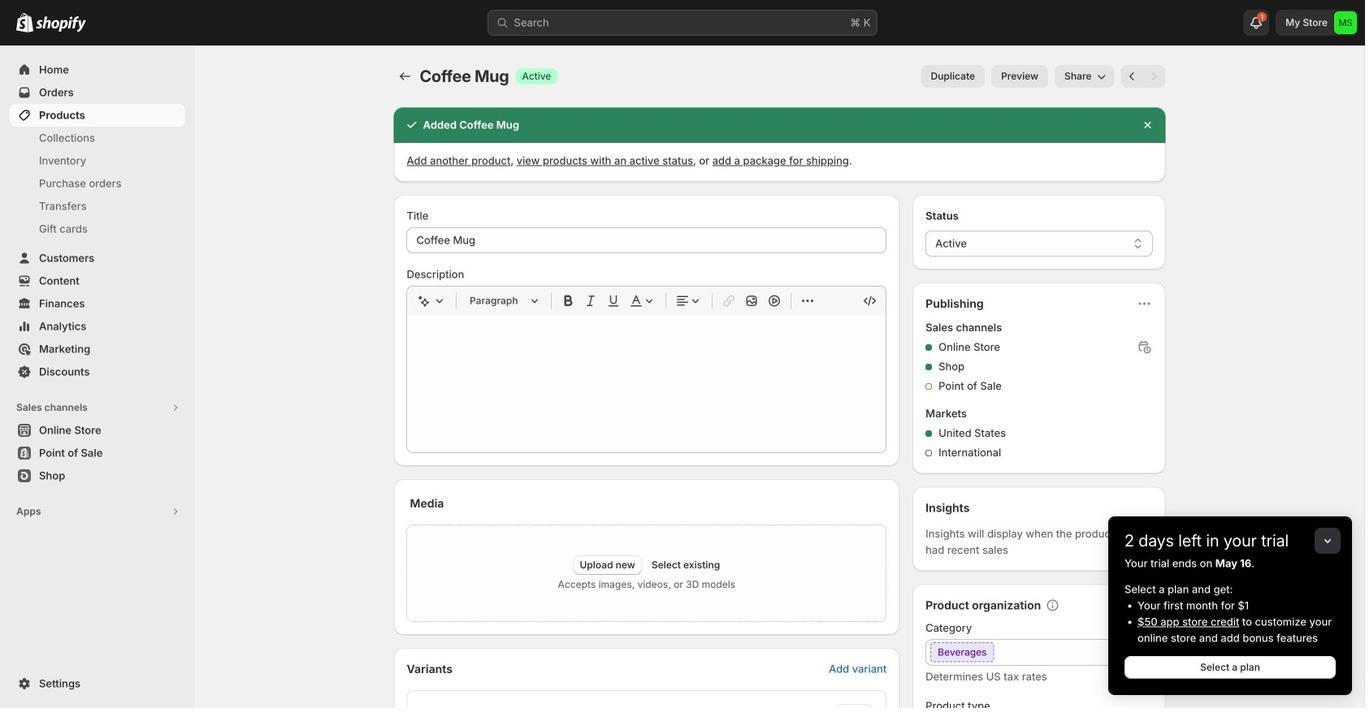 Task type: vqa. For each thing, say whether or not it's contained in the screenshot.
Next image
yes



Task type: locate. For each thing, give the bounding box(es) containing it.
shopify image
[[36, 16, 86, 32]]

Beverages text field
[[926, 640, 1104, 666]]

shopify image
[[16, 13, 33, 32]]

Short sleeve t-shirt text field
[[407, 228, 887, 254]]

next image
[[1147, 68, 1163, 85]]



Task type: describe. For each thing, give the bounding box(es) containing it.
my store image
[[1335, 11, 1358, 34]]



